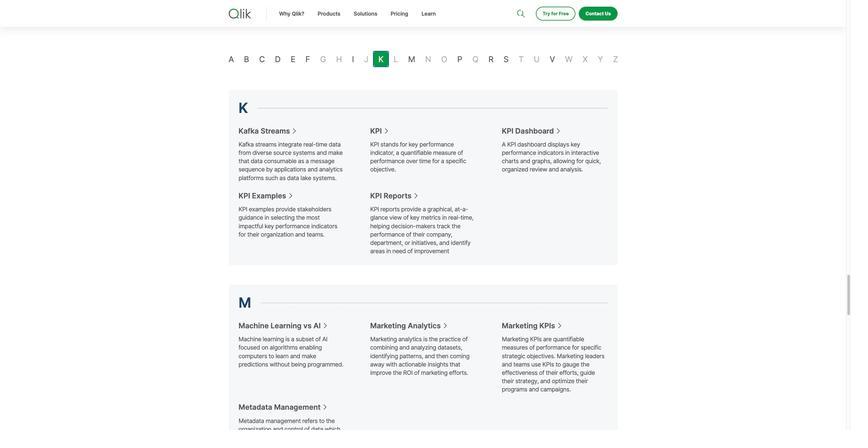 Task type: describe. For each thing, give the bounding box(es) containing it.
qlik image
[[229, 9, 253, 19]]

company image
[[556, 0, 562, 5]]



Task type: locate. For each thing, give the bounding box(es) containing it.
support image
[[518, 0, 523, 5]]

login image
[[596, 0, 602, 5]]



